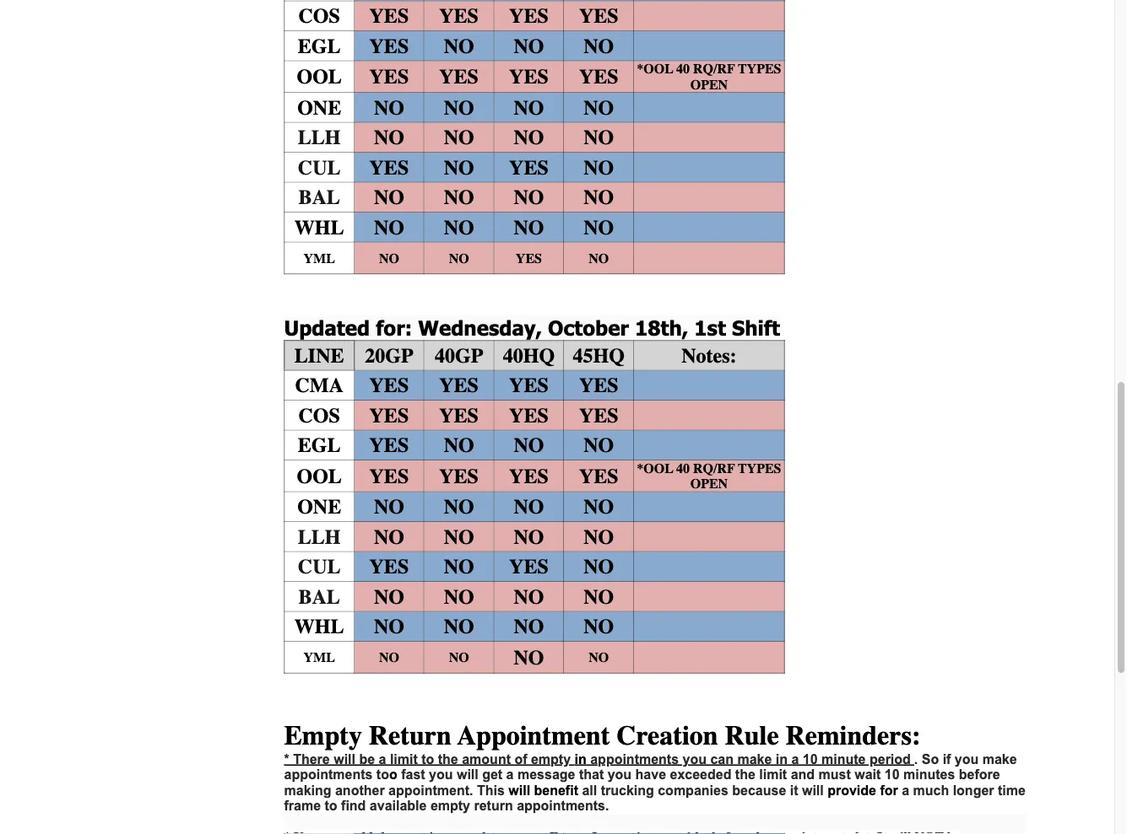 Task type: describe. For each thing, give the bounding box(es) containing it.
longer
[[953, 784, 994, 799]]

period
[[870, 752, 911, 768]]

will down and on the right bottom of page
[[802, 784, 824, 799]]

to inside a much longer time frame to find available empty return appointments.
[[325, 799, 337, 814]]

2 types from the top
[[738, 461, 781, 477]]

18th,
[[635, 315, 688, 340]]

must
[[819, 768, 851, 783]]

so
[[922, 752, 939, 768]]

october
[[548, 315, 629, 340]]

to for limit
[[421, 752, 434, 768]]

return
[[474, 799, 513, 814]]

a up and on the right bottom of page
[[791, 752, 799, 768]]

appointment
[[457, 721, 610, 752]]

.
[[914, 752, 918, 768]]

will left 'be'
[[334, 752, 355, 768]]

1 *ool from the top
[[637, 61, 673, 77]]

and
[[791, 768, 815, 783]]

that
[[579, 768, 604, 783]]

20gp
[[365, 344, 413, 368]]

​yml for no
[[303, 650, 335, 666]]

0 horizontal spatial 10
[[803, 752, 818, 768]]

before
[[959, 768, 1000, 783]]

there
[[293, 752, 330, 768]]

a inside a much longer time frame to find available empty return appointments.
[[902, 784, 909, 799]]

2 cos from the top
[[298, 404, 340, 428]]

1 bal from the top
[[298, 186, 340, 209]]

1 open from the top
[[690, 77, 728, 93]]

1 horizontal spatial appointments
[[590, 752, 679, 768]]

2 in from the left
[[776, 752, 788, 768]]

wait
[[855, 768, 881, 783]]

* there will be a limit to the amount of empty in appointments you can make in a 10 minute period
[[284, 752, 911, 768]]

1 ​whl from the top
[[294, 216, 344, 239]]

empty return appointment creation rule reminders:
[[284, 721, 921, 752]]

appointments inside .  so if you make appointments to
[[284, 768, 373, 783]]

1 40 from the top
[[676, 61, 690, 77]]

1 types from the top
[[738, 61, 781, 77]]

​yml for yes
[[303, 251, 335, 266]]

another
[[335, 784, 385, 799]]

1 one from the top
[[297, 96, 341, 119]]

for
[[880, 784, 898, 799]]

get
[[482, 768, 502, 783]]

2 *ool from the top
[[637, 461, 673, 477]]

you up trucking
[[608, 768, 632, 783]]

of
[[514, 752, 527, 768]]

available
[[370, 799, 427, 814]]

0 horizontal spatial the
[[438, 752, 458, 768]]

1 rq/rf from the top
[[693, 61, 735, 77]]

cma
[[295, 374, 343, 398]]

a much longer time frame to find available empty return appointments.
[[284, 784, 1026, 814]]

2 open from the top
[[690, 477, 728, 492]]

1 cul from the top
[[298, 156, 341, 179]]

1 make from the left
[[737, 752, 772, 768]]

2 bal from the top
[[298, 586, 340, 609]]

rule
[[725, 721, 779, 752]]

2 one from the top
[[297, 496, 341, 519]]

line
[[294, 344, 344, 368]]

appointment.
[[388, 784, 473, 799]]

1st
[[694, 315, 726, 340]]

will inside fast you will get a message that you have exceeded the limit and must wait 10 minutes before making another appointment.  this
[[457, 768, 478, 783]]

a inside fast you will get a message that you have exceeded the limit and must wait 10 minutes before making another appointment.  this
[[506, 768, 514, 783]]

for:
[[376, 315, 412, 340]]

fast you will get a message that you have exceeded the limit and must wait 10 minutes before making another appointment.  this
[[284, 768, 1000, 799]]

2 llh from the top
[[298, 526, 341, 549]]

2 ool from the top
[[297, 465, 342, 488]]

45hq
[[573, 344, 625, 368]]

*
[[284, 752, 289, 768]]

provide
[[827, 784, 876, 799]]



Task type: vqa. For each thing, say whether or not it's contained in the screenshot.
the rightmost search
no



Task type: locate. For each thing, give the bounding box(es) containing it.
return
[[369, 721, 451, 752]]

1 vertical spatial open
[[690, 477, 728, 492]]

10 up and on the right bottom of page
[[803, 752, 818, 768]]

a
[[379, 752, 386, 768], [791, 752, 799, 768], [506, 768, 514, 783], [902, 784, 909, 799]]

0 vertical spatial ​​no
[[584, 186, 614, 209]]

appointments
[[590, 752, 679, 768], [284, 768, 373, 783]]

you right if
[[955, 752, 979, 768]]

to up fast
[[421, 752, 434, 768]]

1 vertical spatial ool
[[297, 465, 342, 488]]

​yml up empty
[[303, 650, 335, 666]]

limit
[[390, 752, 418, 768], [759, 768, 787, 783]]

0 horizontal spatial to
[[325, 799, 337, 814]]

1 in from the left
[[575, 752, 587, 768]]

shift
[[732, 315, 780, 340]]

1 horizontal spatial in
[[776, 752, 788, 768]]

2 *ool 40 rq/rf types open from the top
[[637, 461, 781, 492]]

1 vertical spatial egl
[[298, 434, 341, 457]]

0 vertical spatial *ool
[[637, 61, 673, 77]]

make
[[737, 752, 772, 768], [982, 752, 1017, 768]]

*ool
[[637, 61, 673, 77], [637, 461, 673, 477]]

2 rq/rf from the top
[[693, 461, 735, 477]]

all
[[582, 784, 597, 799]]

1 vertical spatial ​​no
[[584, 586, 614, 609]]

the up because
[[735, 768, 755, 783]]

40
[[676, 61, 690, 77], [676, 461, 690, 477]]

yes
[[369, 5, 409, 28], [439, 5, 479, 28], [509, 5, 549, 28], [579, 5, 618, 28], [369, 35, 409, 58], [369, 65, 409, 89], [439, 65, 479, 89], [509, 65, 549, 89], [579, 65, 618, 89], [369, 156, 409, 179], [509, 156, 549, 179], [516, 251, 542, 266], [369, 374, 409, 398], [439, 374, 479, 398], [509, 374, 549, 398], [579, 374, 618, 398], [369, 404, 409, 428], [439, 404, 479, 428], [509, 404, 549, 428], [579, 404, 618, 428], [369, 434, 409, 457], [369, 465, 409, 488], [439, 465, 479, 488], [509, 465, 549, 488], [579, 465, 618, 488], [369, 556, 409, 579], [509, 556, 549, 579]]

to up another
[[376, 768, 389, 783]]

a right for
[[902, 784, 909, 799]]

trucking
[[601, 784, 654, 799]]

1 vertical spatial types
[[738, 461, 781, 477]]

0 horizontal spatial empty
[[430, 799, 470, 814]]

0 horizontal spatial make
[[737, 752, 772, 768]]

0 vertical spatial cul
[[298, 156, 341, 179]]

rq/rf
[[693, 61, 735, 77], [693, 461, 735, 477]]

0 vertical spatial bal
[[298, 186, 340, 209]]

2 egl from the top
[[298, 434, 341, 457]]

o
[[389, 768, 397, 783]]

10 inside fast you will get a message that you have exceeded the limit and must wait 10 minutes before making another appointment.  this
[[885, 768, 900, 783]]

you up appointment.
[[429, 768, 453, 783]]

will right this
[[508, 784, 530, 799]]

​no
[[584, 126, 614, 149], [444, 156, 474, 179], [584, 156, 614, 179], [374, 216, 404, 239], [444, 216, 474, 239], [514, 216, 544, 239], [584, 216, 614, 239], [379, 251, 399, 266], [449, 251, 469, 266], [589, 251, 609, 266], [584, 526, 614, 549], [444, 556, 474, 579], [584, 556, 614, 579], [374, 616, 404, 639], [444, 616, 474, 639], [514, 616, 544, 639], [584, 616, 614, 639], [379, 650, 399, 666], [449, 650, 469, 666], [589, 650, 609, 666]]

you
[[683, 752, 707, 768], [955, 752, 979, 768], [429, 768, 453, 783], [608, 768, 632, 783]]

1 llh from the top
[[298, 126, 341, 149]]

1 horizontal spatial limit
[[759, 768, 787, 783]]

egl
[[298, 35, 341, 58], [298, 434, 341, 457]]

1 vertical spatial 40
[[676, 461, 690, 477]]

will benefit all trucking companies because it will provide for
[[508, 784, 902, 799]]

empty
[[531, 752, 571, 768], [430, 799, 470, 814]]

1 vertical spatial cos
[[298, 404, 340, 428]]

*ool 40 rq/rf types open
[[637, 61, 781, 93], [637, 461, 781, 492]]

1 vertical spatial *ool 40 rq/rf types open
[[637, 461, 781, 492]]

fast
[[401, 768, 425, 783]]

1 cos from the top
[[298, 5, 340, 28]]

1 vertical spatial one
[[297, 496, 341, 519]]

limit up because
[[759, 768, 787, 783]]

1 horizontal spatial make
[[982, 752, 1017, 768]]

empty
[[284, 721, 362, 752]]

​yml up updated
[[303, 251, 335, 266]]

a right 'be'
[[379, 752, 386, 768]]

exceeded
[[670, 768, 731, 783]]

benefit
[[534, 784, 578, 799]]

1 vertical spatial ​yml
[[303, 650, 335, 666]]

minutes
[[903, 768, 955, 783]]

1 horizontal spatial empty
[[531, 752, 571, 768]]

0 horizontal spatial limit
[[390, 752, 418, 768]]

the inside fast you will get a message that you have exceeded the limit and must wait 10 minutes before making another appointment.  this
[[735, 768, 755, 783]]

0 vertical spatial open
[[690, 77, 728, 93]]

0 vertical spatial empty
[[531, 752, 571, 768]]

appointments up have
[[590, 752, 679, 768]]

message
[[517, 768, 575, 783]]

2 40 from the top
[[676, 461, 690, 477]]

to
[[421, 752, 434, 768], [376, 768, 389, 783], [325, 799, 337, 814]]

2 cul from the top
[[298, 556, 341, 579]]

limit up fast
[[390, 752, 418, 768]]

time
[[998, 784, 1026, 799]]

because
[[732, 784, 786, 799]]

1 vertical spatial ​whl
[[294, 616, 344, 639]]

it
[[790, 784, 798, 799]]

2 horizontal spatial to
[[421, 752, 434, 768]]

1 ​yml from the top
[[303, 251, 335, 266]]

cos
[[298, 5, 340, 28], [298, 404, 340, 428]]

much
[[913, 784, 949, 799]]

0 vertical spatial llh
[[298, 126, 341, 149]]

0 horizontal spatial appointments
[[284, 768, 373, 783]]

will
[[334, 752, 355, 768], [457, 768, 478, 783], [508, 784, 530, 799], [802, 784, 824, 799]]

appointments down there
[[284, 768, 373, 783]]

llh
[[298, 126, 341, 149], [298, 526, 341, 549]]

10
[[803, 752, 818, 768], [885, 768, 900, 783]]

1 vertical spatial llh
[[298, 526, 341, 549]]

2 ​whl from the top
[[294, 616, 344, 639]]

0 vertical spatial ​whl
[[294, 216, 344, 239]]

reminders:
[[786, 721, 921, 752]]

empty down appointment.
[[430, 799, 470, 814]]

make up because
[[737, 752, 772, 768]]

have
[[635, 768, 666, 783]]

amount
[[462, 752, 511, 768]]

1 vertical spatial bal
[[298, 586, 340, 609]]

1 egl from the top
[[298, 35, 341, 58]]

to inside .  so if you make appointments to
[[376, 768, 389, 783]]

1 horizontal spatial to
[[376, 768, 389, 783]]

make inside .  so if you make appointments to
[[982, 752, 1017, 768]]

2 make from the left
[[982, 752, 1017, 768]]

0 vertical spatial 40
[[676, 61, 690, 77]]

empty inside a much longer time frame to find available empty return appointments.
[[430, 799, 470, 814]]

to for appointments
[[376, 768, 389, 783]]

to left find
[[325, 799, 337, 814]]

be
[[359, 752, 375, 768]]

0 horizontal spatial in
[[575, 752, 587, 768]]

appointments.
[[517, 799, 609, 814]]

making
[[284, 784, 331, 799]]

40hq
[[503, 344, 555, 368]]

updated
[[284, 315, 370, 340]]

the up appointment.
[[438, 752, 458, 768]]

will down amount
[[457, 768, 478, 783]]

creation
[[617, 721, 718, 752]]

the
[[438, 752, 458, 768], [735, 768, 755, 783]]

1 ool from the top
[[297, 65, 342, 89]]

types
[[738, 61, 781, 77], [738, 461, 781, 477]]

can
[[710, 752, 734, 768]]

0 vertical spatial one
[[297, 96, 341, 119]]

​​no
[[584, 186, 614, 209], [584, 586, 614, 609]]

one
[[297, 96, 341, 119], [297, 496, 341, 519]]

minute
[[821, 752, 866, 768]]

0 vertical spatial egl
[[298, 35, 341, 58]]

cul
[[298, 156, 341, 179], [298, 556, 341, 579]]

​yml
[[303, 251, 335, 266], [303, 650, 335, 666]]

wednesday,
[[418, 315, 542, 340]]

ool
[[297, 65, 342, 89], [297, 465, 342, 488]]

make up before
[[982, 752, 1017, 768]]

0 vertical spatial types
[[738, 61, 781, 77]]

0 vertical spatial ​yml
[[303, 251, 335, 266]]

1 vertical spatial cul
[[298, 556, 341, 579]]

find
[[341, 799, 366, 814]]

limit inside fast you will get a message that you have exceeded the limit and must wait 10 minutes before making another appointment.  this
[[759, 768, 787, 783]]

this
[[477, 784, 505, 799]]

in up because
[[776, 752, 788, 768]]

companies
[[658, 784, 728, 799]]

empty up message at bottom
[[531, 752, 571, 768]]

1 horizontal spatial the
[[735, 768, 755, 783]]

in up that
[[575, 752, 587, 768]]

0 vertical spatial *ool 40 rq/rf types open
[[637, 61, 781, 93]]

1 ​​no from the top
[[584, 186, 614, 209]]

no
[[444, 35, 474, 58], [514, 35, 544, 58], [584, 35, 614, 58], [374, 96, 404, 119], [444, 96, 474, 119], [514, 96, 544, 119], [584, 96, 614, 119], [374, 126, 404, 149], [444, 126, 474, 149], [514, 126, 544, 149], [374, 186, 404, 209], [444, 186, 474, 209], [514, 186, 544, 209], [444, 434, 474, 457], [514, 434, 544, 457], [584, 434, 614, 457], [374, 496, 404, 519], [444, 496, 474, 519], [514, 496, 544, 519], [584, 496, 614, 519], [374, 526, 404, 549], [444, 526, 474, 549], [514, 526, 544, 549], [374, 586, 404, 609], [444, 586, 474, 609], [514, 586, 544, 609], [514, 647, 544, 670]]

0 vertical spatial cos
[[298, 5, 340, 28]]

1 vertical spatial rq/rf
[[693, 461, 735, 477]]

notes:
[[682, 344, 737, 368]]

40gp
[[435, 344, 483, 368]]

frame
[[284, 799, 321, 814]]

bal
[[298, 186, 340, 209], [298, 586, 340, 609]]

2 ​​no from the top
[[584, 586, 614, 609]]

you inside .  so if you make appointments to
[[955, 752, 979, 768]]

1 vertical spatial empty
[[430, 799, 470, 814]]

open
[[690, 77, 728, 93], [690, 477, 728, 492]]

0 vertical spatial rq/rf
[[693, 61, 735, 77]]

0 vertical spatial ool
[[297, 65, 342, 89]]

2 ​yml from the top
[[303, 650, 335, 666]]

.  so if you make appointments to
[[284, 752, 1017, 783]]

in
[[575, 752, 587, 768], [776, 752, 788, 768]]

1 vertical spatial *ool
[[637, 461, 673, 477]]

you up exceeded
[[683, 752, 707, 768]]

a right get at the bottom of page
[[506, 768, 514, 783]]

if
[[943, 752, 951, 768]]

1 horizontal spatial 10
[[885, 768, 900, 783]]

updated for: wednesday, october 18th, 1st shift
[[284, 315, 780, 340]]

10 down period
[[885, 768, 900, 783]]

1 *ool 40 rq/rf types open from the top
[[637, 61, 781, 93]]

​whl
[[294, 216, 344, 239], [294, 616, 344, 639]]



